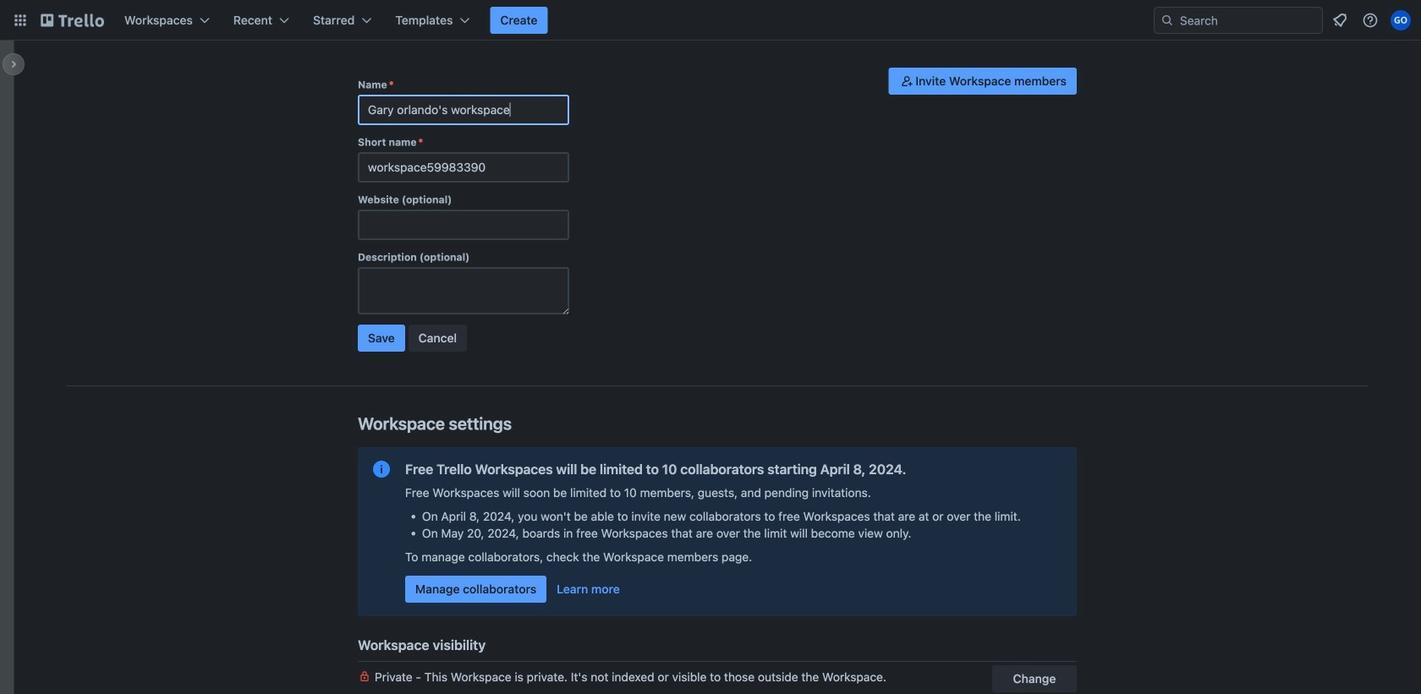 Task type: locate. For each thing, give the bounding box(es) containing it.
search image
[[1161, 14, 1174, 27]]

open information menu image
[[1362, 12, 1379, 29]]

None text field
[[358, 95, 569, 125], [358, 152, 569, 183], [358, 210, 569, 240], [358, 267, 569, 315], [358, 95, 569, 125], [358, 152, 569, 183], [358, 210, 569, 240], [358, 267, 569, 315]]

primary element
[[0, 0, 1421, 41]]

sm image
[[899, 73, 915, 90]]



Task type: vqa. For each thing, say whether or not it's contained in the screenshot.
SEARCH field
yes



Task type: describe. For each thing, give the bounding box(es) containing it.
organizationdetailform element
[[358, 78, 569, 359]]

0 notifications image
[[1330, 10, 1350, 30]]

back to home image
[[41, 7, 104, 34]]

gary orlando (garyorlando) image
[[1391, 10, 1411, 30]]

Search field
[[1174, 8, 1322, 33]]



